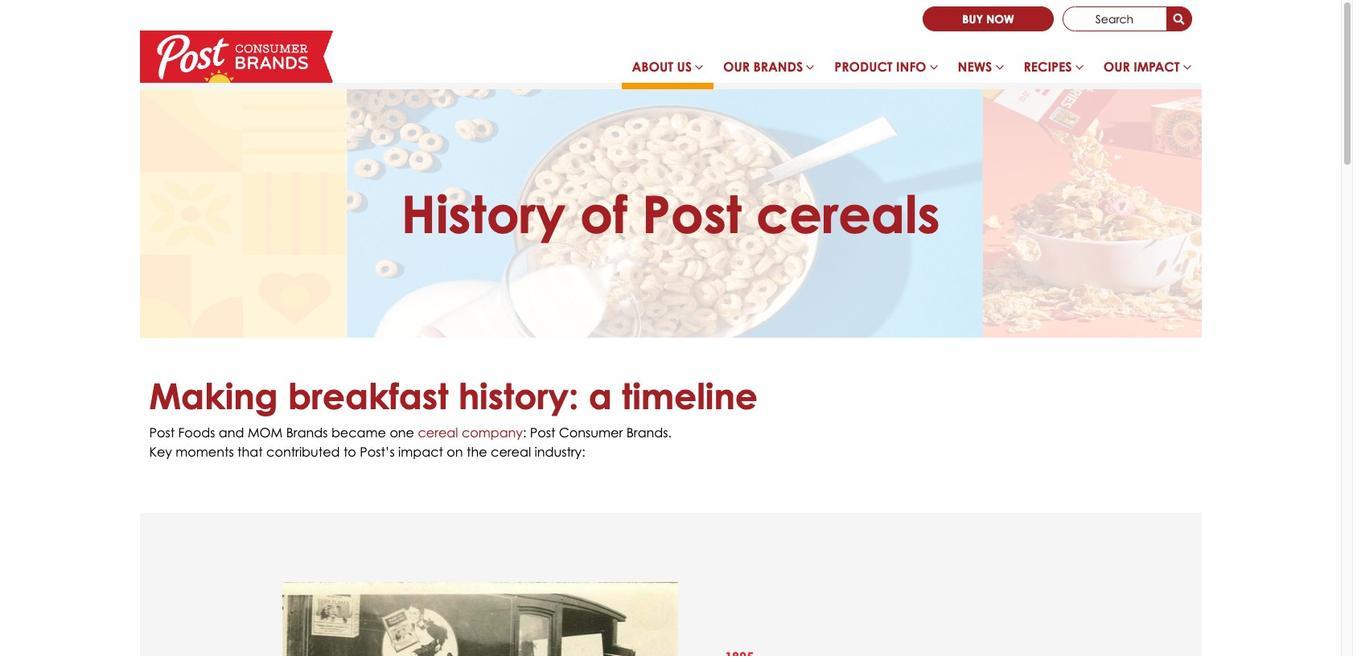Task type: locate. For each thing, give the bounding box(es) containing it.
one
[[390, 425, 414, 441]]

making breakfast history: a timeline post foods and mom brands became one cereal company : post consumer brands. key moments that contributed to post's impact on the cereal industry:
[[149, 375, 758, 460]]

0 horizontal spatial our
[[723, 59, 750, 75]]

a
[[589, 375, 612, 418]]

our inside our brands link
[[723, 59, 750, 75]]

cereal
[[418, 425, 458, 441], [491, 444, 531, 460]]

of
[[580, 183, 627, 245]]

our inside our impact "link"
[[1103, 59, 1130, 75]]

our impact
[[1103, 59, 1180, 75]]

1 horizontal spatial cereal
[[491, 444, 531, 460]]

1 horizontal spatial brands
[[753, 59, 803, 75]]

mom
[[248, 425, 283, 441]]

foods
[[178, 425, 215, 441]]

about us
[[632, 59, 692, 75]]

our impact link
[[1094, 51, 1201, 89]]

info
[[896, 59, 926, 75]]

cereal up on
[[418, 425, 458, 441]]

impact
[[398, 444, 443, 460]]

news link
[[948, 51, 1014, 89]]

0 horizontal spatial cereal
[[418, 425, 458, 441]]

1 vertical spatial brands
[[286, 425, 328, 441]]

our brands link
[[714, 51, 825, 89]]

recipes
[[1024, 59, 1072, 75]]

0 vertical spatial brands
[[753, 59, 803, 75]]

2 our from the left
[[1103, 59, 1130, 75]]

product
[[834, 59, 893, 75]]

impact
[[1134, 59, 1180, 75]]

recipes link
[[1014, 51, 1094, 89]]

our
[[723, 59, 750, 75], [1103, 59, 1130, 75]]

post
[[642, 183, 742, 245], [149, 425, 175, 441], [530, 425, 555, 441]]

our for our brands
[[723, 59, 750, 75]]

brands
[[753, 59, 803, 75], [286, 425, 328, 441]]

1 our from the left
[[723, 59, 750, 75]]

cereal down :
[[491, 444, 531, 460]]

1 horizontal spatial our
[[1103, 59, 1130, 75]]

menu
[[622, 51, 1201, 89]]

our left impact
[[1103, 59, 1130, 75]]

0 horizontal spatial brands
[[286, 425, 328, 441]]

buy now
[[962, 12, 1014, 26]]

history of post cereals
[[401, 183, 940, 245]]

our right us in the right of the page
[[723, 59, 750, 75]]

buy
[[962, 12, 983, 26]]

buy now menu item
[[923, 6, 1053, 31]]

product info link
[[825, 51, 948, 89]]

None search field
[[1062, 6, 1192, 31]]

the
[[467, 444, 487, 460]]



Task type: describe. For each thing, give the bounding box(es) containing it.
our for our impact
[[1103, 59, 1130, 75]]

on
[[447, 444, 463, 460]]

about us link
[[622, 51, 714, 89]]

industry:
[[535, 444, 585, 460]]

key
[[149, 444, 172, 460]]

making
[[149, 375, 278, 418]]

now
[[986, 12, 1014, 26]]

cereals
[[756, 183, 940, 245]]

timeline
[[622, 375, 758, 418]]

that
[[237, 444, 263, 460]]

brands.
[[626, 425, 672, 441]]

consumer
[[559, 425, 623, 441]]

about
[[632, 59, 673, 75]]

breakfast
[[288, 375, 448, 418]]

search image
[[1173, 14, 1185, 26]]

menu containing about us
[[622, 51, 1201, 89]]

0 vertical spatial cereal
[[418, 425, 458, 441]]

2 horizontal spatial post
[[642, 183, 742, 245]]

postum cereal company founded in 1895 image
[[282, 582, 678, 656]]

to
[[343, 444, 356, 460]]

and
[[219, 425, 244, 441]]

Search text field
[[1062, 6, 1167, 31]]

:
[[523, 425, 526, 441]]

contributed
[[266, 444, 340, 460]]

1 horizontal spatial post
[[530, 425, 555, 441]]

post's
[[360, 444, 395, 460]]

bowls of cereal image
[[140, 89, 1201, 339]]

news
[[958, 59, 992, 75]]

history:
[[458, 375, 579, 418]]

product info
[[834, 59, 926, 75]]

1 vertical spatial cereal
[[491, 444, 531, 460]]

post consumer brands image
[[140, 31, 333, 83]]

moments
[[176, 444, 234, 460]]

our brands
[[723, 59, 803, 75]]

cereal company link
[[418, 425, 523, 441]]

became
[[331, 425, 386, 441]]

brands inside making breakfast history: a timeline post foods and mom brands became one cereal company : post consumer brands. key moments that contributed to post's impact on the cereal industry:
[[286, 425, 328, 441]]

0 horizontal spatial post
[[149, 425, 175, 441]]

company
[[462, 425, 523, 441]]

buy now link
[[923, 6, 1053, 31]]

us
[[677, 59, 692, 75]]

history
[[401, 183, 566, 245]]



Task type: vqa. For each thing, say whether or not it's contained in the screenshot.
became
yes



